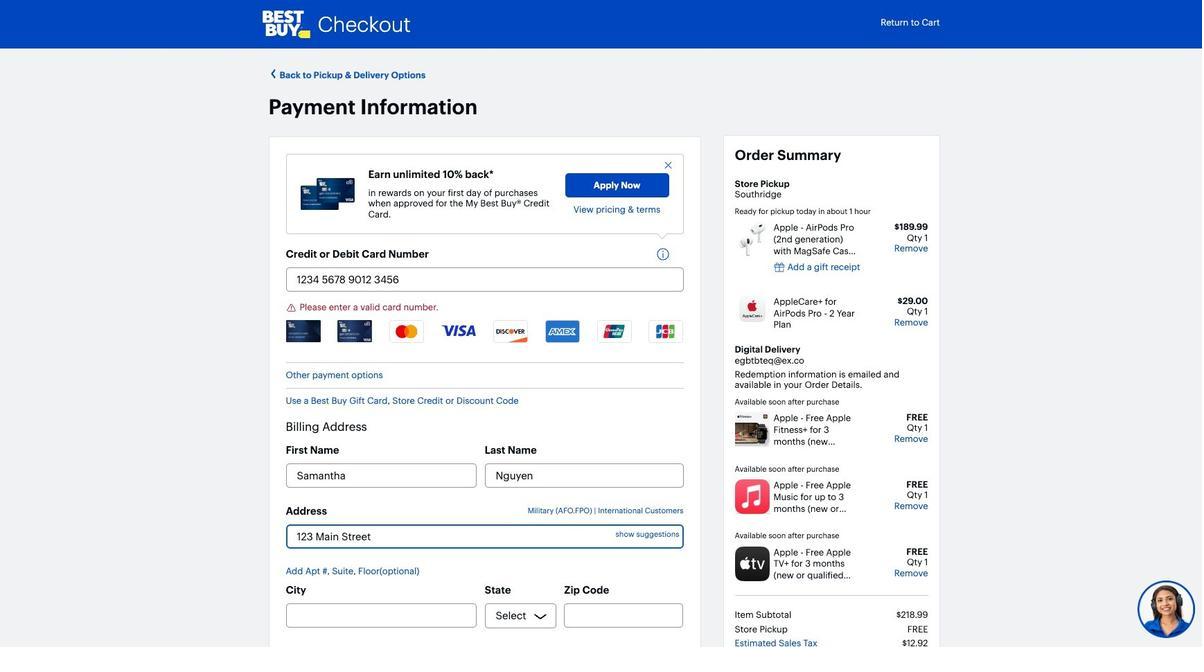 Task type: locate. For each thing, give the bounding box(es) containing it.
list
[[286, 320, 684, 356]]

my best buy card image
[[286, 320, 321, 342], [338, 320, 372, 342]]

error image
[[286, 303, 296, 313]]

information image
[[656, 248, 677, 262]]

0 horizontal spatial my best buy card image
[[286, 320, 321, 342]]

None text field
[[286, 268, 684, 292], [286, 464, 477, 488], [485, 464, 684, 488], [564, 604, 684, 628], [286, 268, 684, 292], [286, 464, 477, 488], [485, 464, 684, 488], [564, 604, 684, 628]]

1 horizontal spatial my best buy card image
[[338, 320, 372, 342]]

my best buy card image left mastercard image
[[338, 320, 372, 342]]

my best buy card image down error icon
[[286, 320, 321, 342]]

union pay image
[[597, 320, 632, 343]]

2 my best buy card image from the left
[[338, 320, 372, 342]]

None text field
[[286, 604, 477, 628]]

None field
[[286, 525, 684, 549]]

my best buy credit card image
[[300, 178, 354, 210]]



Task type: vqa. For each thing, say whether or not it's contained in the screenshot.
field
yes



Task type: describe. For each thing, give the bounding box(es) containing it.
best buy help human beacon image
[[1137, 580, 1196, 639]]

mastercard image
[[390, 320, 424, 343]]

visa image
[[441, 320, 476, 338]]

amex image
[[545, 320, 580, 343]]

jcb image
[[649, 320, 684, 343]]

discover image
[[493, 320, 528, 343]]

close image
[[663, 160, 673, 170]]

1 my best buy card image from the left
[[286, 320, 321, 342]]



